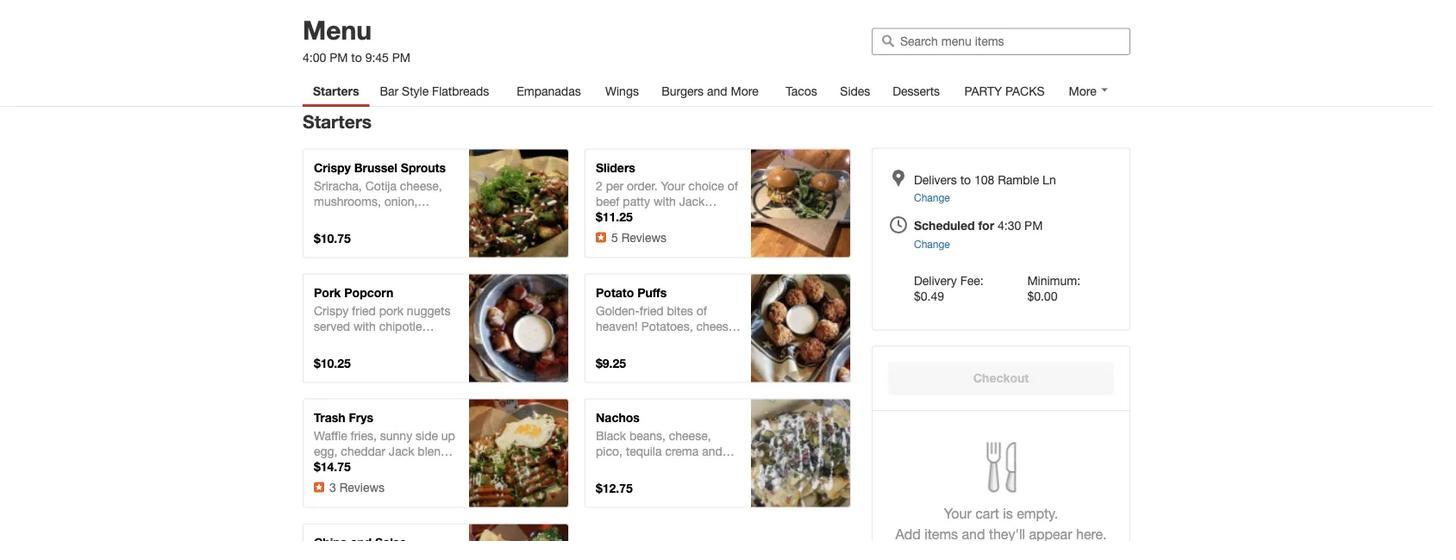 Task type: describe. For each thing, give the bounding box(es) containing it.
14 triangle down image
[[1099, 84, 1111, 96]]

9:45
[[365, 50, 389, 65]]

$10.25
[[314, 356, 351, 370]]

popcorn
[[344, 285, 394, 300]]

cheese,
[[400, 179, 442, 193]]

style
[[402, 84, 429, 98]]

trash
[[314, 411, 346, 425]]

3
[[329, 480, 336, 495]]

1 more from the left
[[731, 84, 759, 98]]

24 cart image for trash frys
[[508, 455, 529, 476]]

checkout
[[974, 371, 1029, 385]]

onion,
[[384, 194, 418, 208]]

sides
[[840, 84, 871, 98]]

bar style flatbreads
[[380, 84, 489, 98]]

for
[[978, 219, 995, 233]]

your cart is empty.
[[944, 506, 1059, 522]]

tacos
[[786, 84, 817, 98]]

scheduled for 4:30 pm
[[914, 219, 1043, 233]]

crispy inside crispy brussel sprouts sriracha, cotija cheese, mushrooms, onion, balsamic and bacon. $10.75
[[314, 160, 351, 175]]

24 cart image for potato puffs
[[791, 330, 811, 351]]

to for crispy brussel sprouts
[[513, 188, 524, 203]]

potato
[[596, 285, 634, 300]]

burgers
[[662, 84, 704, 98]]

add for sliders
[[770, 188, 792, 203]]

24 cart image for pork popcorn
[[508, 330, 529, 351]]

$11.25
[[596, 210, 633, 224]]

add to cart for nachos
[[770, 439, 832, 453]]

24 cart image for crispy brussel sprouts
[[508, 205, 529, 225]]

nuggets
[[407, 304, 451, 318]]

change button for delivers
[[914, 190, 950, 206]]

to inside menu 4:00 pm to 9:45 pm
[[351, 50, 362, 65]]

add for potato puffs
[[770, 314, 792, 328]]

empty.
[[1017, 506, 1059, 522]]

crispy inside "pork popcorn crispy fried pork nuggets served with chipotle ranch. $10.25"
[[314, 304, 349, 318]]

potato puffs
[[596, 285, 667, 300]]

ranch.
[[314, 335, 348, 349]]

menu
[[303, 14, 372, 45]]

$12.75
[[596, 481, 633, 496]]

your
[[944, 506, 972, 522]]

party packs
[[965, 84, 1045, 98]]

pork
[[379, 304, 404, 318]]

add to cart for sliders
[[770, 188, 832, 203]]

ln
[[1043, 173, 1056, 187]]

1 horizontal spatial pm
[[392, 50, 411, 65]]

cart
[[976, 506, 999, 522]]

party
[[965, 84, 1002, 98]]

0 horizontal spatial pm
[[330, 50, 348, 65]]

fee:
[[961, 273, 984, 288]]

$14.75
[[314, 460, 351, 474]]

chipotle
[[379, 319, 422, 333]]

24 cart image for nachos
[[791, 455, 811, 476]]

brussel
[[354, 160, 398, 175]]

24 cart image for sliders
[[791, 205, 811, 225]]

$0.49
[[914, 289, 945, 303]]

wings
[[606, 84, 639, 98]]

cotija
[[365, 179, 397, 193]]

add for nachos
[[770, 439, 792, 453]]

nachos
[[596, 411, 640, 425]]

crispy brussel sprouts sriracha, cotija cheese, mushrooms, onion, balsamic and bacon. $10.75
[[314, 160, 446, 245]]

frys
[[349, 411, 373, 425]]

1 vertical spatial starters
[[303, 110, 372, 132]]

change for delivers
[[914, 192, 950, 204]]

to for pork popcorn
[[513, 314, 524, 328]]

bar
[[380, 84, 399, 98]]

to for trash frys
[[513, 439, 524, 453]]

to for sliders
[[795, 188, 806, 203]]

108
[[975, 173, 995, 187]]

bacon.
[[389, 210, 426, 224]]

menu 4:00 pm to 9:45 pm
[[303, 14, 411, 65]]



Task type: locate. For each thing, give the bounding box(es) containing it.
packs
[[1006, 84, 1045, 98]]

pork
[[314, 285, 341, 300]]

crispy
[[314, 160, 351, 175], [314, 304, 349, 318]]

2 change button from the top
[[914, 237, 950, 252]]

1 horizontal spatial 24 cart image
[[791, 455, 811, 476]]

0 vertical spatial and
[[707, 84, 728, 98]]

$0.00
[[1028, 289, 1058, 303]]

starters
[[313, 84, 359, 98], [303, 110, 372, 132]]

and right burgers
[[707, 84, 728, 98]]

5 reviews
[[612, 230, 667, 245]]

cart for nachos
[[809, 439, 832, 453]]

1 change from the top
[[914, 192, 950, 204]]

1 horizontal spatial more
[[1069, 84, 1097, 98]]

cart for trash frys
[[527, 439, 550, 453]]

scheduled
[[914, 219, 975, 233]]

change for scheduled
[[914, 238, 950, 251]]

change down the scheduled
[[914, 238, 950, 251]]

more inside more popup button
[[1069, 84, 1097, 98]]

change button
[[914, 190, 950, 206], [914, 237, 950, 252]]

24 cart image
[[508, 330, 529, 351], [791, 455, 811, 476]]

desserts
[[893, 84, 940, 98]]

sliders
[[596, 160, 636, 175]]

delivery fee: $0.49
[[914, 273, 984, 303]]

change button for scheduled
[[914, 237, 950, 252]]

to
[[351, 50, 362, 65], [961, 173, 971, 187], [513, 188, 524, 203], [795, 188, 806, 203], [513, 314, 524, 328], [795, 314, 806, 328], [513, 439, 524, 453], [795, 439, 806, 453]]

change button down the scheduled
[[914, 237, 950, 252]]

add to cart
[[488, 188, 550, 203], [770, 188, 832, 203], [488, 314, 550, 328], [770, 314, 832, 328], [488, 439, 550, 453], [770, 439, 832, 453]]

1 vertical spatial change
[[914, 238, 950, 251]]

tab list containing starters
[[303, 76, 1121, 107]]

change down delivers
[[914, 192, 950, 204]]

flatbreads
[[432, 84, 489, 98]]

add
[[488, 188, 510, 203], [770, 188, 792, 203], [488, 314, 510, 328], [770, 314, 792, 328], [488, 439, 510, 453], [770, 439, 792, 453]]

add to cart for potato puffs
[[770, 314, 832, 328]]

delivers
[[914, 173, 957, 187]]

delivery
[[914, 273, 957, 288]]

balsamic
[[314, 210, 362, 224]]

mushrooms,
[[314, 194, 381, 208]]

more button
[[1059, 76, 1121, 107]]

delivers to 108 ramble ln
[[914, 173, 1056, 187]]

reviews for $14.75
[[340, 480, 385, 495]]

$10.75
[[314, 231, 351, 245]]

starters up brussel
[[303, 110, 372, 132]]

0 vertical spatial change
[[914, 192, 950, 204]]

is
[[1003, 506, 1013, 522]]

pm right the '9:45'
[[392, 50, 411, 65]]

1 change button from the top
[[914, 190, 950, 206]]

cart for potato puffs
[[809, 314, 832, 328]]

ramble
[[998, 173, 1040, 187]]

Search menu items text field
[[901, 33, 1122, 49]]

1 horizontal spatial reviews
[[622, 230, 667, 245]]

minimum: $0.00
[[1028, 273, 1081, 303]]

and
[[707, 84, 728, 98], [366, 210, 386, 224]]

change button down delivers
[[914, 190, 950, 206]]

reviews right '3'
[[340, 480, 385, 495]]

0 horizontal spatial and
[[366, 210, 386, 224]]

5
[[612, 230, 618, 245]]

1 vertical spatial crispy
[[314, 304, 349, 318]]

1 vertical spatial and
[[366, 210, 386, 224]]

0 vertical spatial change button
[[914, 190, 950, 206]]

change
[[914, 192, 950, 204], [914, 238, 950, 251]]

0 vertical spatial starters
[[313, 84, 359, 98]]

0 horizontal spatial reviews
[[340, 480, 385, 495]]

trash frys
[[314, 411, 373, 425]]

to for nachos
[[795, 439, 806, 453]]

fried
[[352, 304, 376, 318]]

pm right the 4:30 at the top of the page
[[1025, 219, 1043, 233]]

2 horizontal spatial pm
[[1025, 219, 1043, 233]]

reviews
[[622, 230, 667, 245], [340, 480, 385, 495]]

$9.25
[[596, 356, 626, 370]]

crispy up served
[[314, 304, 349, 318]]

add for trash frys
[[488, 439, 510, 453]]

puffs
[[638, 285, 667, 300]]

to for potato puffs
[[795, 314, 806, 328]]

0 horizontal spatial 24 cart image
[[508, 330, 529, 351]]

cart
[[527, 188, 550, 203], [809, 188, 832, 203], [527, 314, 550, 328], [809, 314, 832, 328], [527, 439, 550, 453], [809, 439, 832, 453]]

minimum:
[[1028, 273, 1081, 288]]

3 reviews
[[329, 480, 385, 495]]

pork popcorn crispy fried pork nuggets served with chipotle ranch. $10.25
[[314, 285, 451, 370]]

0 vertical spatial crispy
[[314, 160, 351, 175]]

pm
[[330, 50, 348, 65], [392, 50, 411, 65], [1025, 219, 1043, 233]]

reviews for $11.25
[[622, 230, 667, 245]]

burgers and more
[[662, 84, 759, 98]]

more left 14 triangle down icon
[[1069, 84, 1097, 98]]

with
[[354, 319, 376, 333]]

0 vertical spatial 24 cart image
[[508, 330, 529, 351]]

pm right 4:00
[[330, 50, 348, 65]]

1 vertical spatial change button
[[914, 237, 950, 252]]

reviews right 5
[[622, 230, 667, 245]]

2 more from the left
[[1069, 84, 1097, 98]]

add to cart for trash frys
[[488, 439, 550, 453]]

more
[[731, 84, 759, 98], [1069, 84, 1097, 98]]

2 crispy from the top
[[314, 304, 349, 318]]

cart for sliders
[[809, 188, 832, 203]]

sprouts
[[401, 160, 446, 175]]

0 horizontal spatial more
[[731, 84, 759, 98]]

sriracha,
[[314, 179, 362, 193]]

more left tacos
[[731, 84, 759, 98]]

4:30
[[998, 219, 1021, 233]]

2 change from the top
[[914, 238, 950, 251]]

starters down 4:00
[[313, 84, 359, 98]]

served
[[314, 319, 350, 333]]

and inside crispy brussel sprouts sriracha, cotija cheese, mushrooms, onion, balsamic and bacon. $10.75
[[366, 210, 386, 224]]

1 vertical spatial reviews
[[340, 480, 385, 495]]

tab list
[[303, 76, 1121, 107]]

and down 'onion,'
[[366, 210, 386, 224]]

checkout button
[[888, 363, 1114, 395]]

1 crispy from the top
[[314, 160, 351, 175]]

crispy up 'sriracha,'
[[314, 160, 351, 175]]

1 horizontal spatial and
[[707, 84, 728, 98]]

empanadas
[[517, 84, 581, 98]]

4:00
[[303, 50, 326, 65]]

1 vertical spatial 24 cart image
[[791, 455, 811, 476]]

0 vertical spatial reviews
[[622, 230, 667, 245]]

24 cart image
[[508, 205, 529, 225], [791, 205, 811, 225], [791, 330, 811, 351], [508, 455, 529, 476]]



Task type: vqa. For each thing, say whether or not it's contained in the screenshot.
A corresponding to Y.
no



